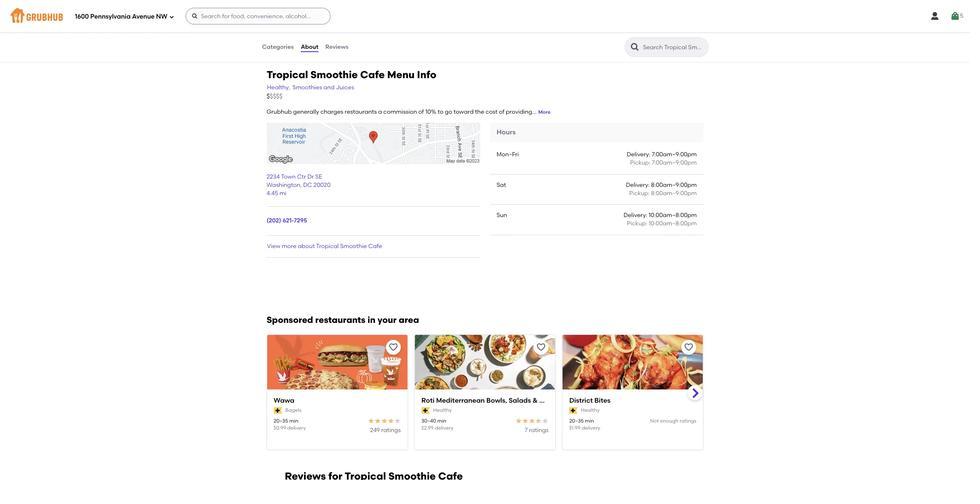 Task type: vqa. For each thing, say whether or not it's contained in the screenshot.
Single-serving related to ALLA CARTA: Coleslaw
no



Task type: describe. For each thing, give the bounding box(es) containing it.
30–40 min $2.99 delivery
[[422, 419, 454, 432]]

(202)
[[267, 217, 281, 225]]

svg image inside 5 button
[[951, 11, 961, 21]]

pickup: 7:00am–9:00pm
[[631, 160, 697, 167]]

10:00am–8:00pm for pickup: 10:00am–8:00pm
[[649, 220, 697, 227]]

your
[[378, 315, 397, 325]]

healthy,
[[267, 84, 290, 91]]

a
[[379, 109, 382, 116]]

svg image
[[192, 13, 198, 19]]

10:00am–8:00pm for delivery: 10:00am–8:00pm
[[649, 212, 697, 219]]

ctr
[[297, 173, 306, 180]]

washington
[[267, 182, 301, 189]]

commission
[[384, 109, 417, 116]]

mediterranean
[[436, 397, 485, 405]]

view
[[267, 243, 281, 250]]

grubhub generally charges restaurants a commission of 10% to go toward the cost of providing ... more
[[267, 109, 551, 116]]

cost
[[486, 109, 498, 116]]

249 ratings
[[370, 427, 401, 434]]

avenue
[[132, 13, 155, 20]]

pickup: for pickup: 10:00am–8:00pm
[[627, 220, 648, 227]]

not
[[651, 419, 659, 424]]

20020
[[314, 182, 331, 189]]

1600
[[75, 13, 89, 20]]

sponsored restaurants in your area
[[267, 315, 419, 325]]

ratings for wawa
[[382, 427, 401, 434]]

20–35 for district bites
[[570, 419, 584, 424]]

more button
[[539, 109, 551, 116]]

0 vertical spatial tropical
[[267, 69, 308, 81]]

delivery: 8:00am–9:00pm
[[627, 182, 697, 189]]

20–35 for wawa
[[274, 419, 288, 424]]

2234
[[267, 173, 280, 180]]

1 vertical spatial tropical
[[316, 243, 339, 250]]

district bites logo image
[[563, 335, 704, 405]]

pickup: for pickup: 8:00am–9:00pm
[[630, 190, 650, 197]]

...
[[533, 109, 537, 116]]

smoothies and juices button
[[292, 83, 355, 92]]

area
[[399, 315, 419, 325]]

delivery for wawa
[[287, 426, 306, 432]]

$
[[267, 93, 270, 100]]

1 horizontal spatial svg image
[[931, 11, 941, 21]]

pennsylvania
[[90, 13, 131, 20]]

nw
[[156, 13, 168, 20]]

subscription pass image
[[570, 408, 578, 414]]

in
[[368, 315, 376, 325]]

generally
[[293, 109, 319, 116]]

sun
[[497, 212, 508, 219]]

7 ratings
[[525, 427, 549, 434]]

categories button
[[262, 32, 294, 62]]

Search Tropical Smoothie Cafe  search field
[[643, 43, 706, 51]]

menu
[[388, 69, 415, 81]]

4.45
[[267, 190, 278, 197]]

charges
[[321, 109, 344, 116]]

delivery for district bites
[[582, 426, 601, 432]]

toward
[[454, 109, 474, 116]]

save this restaurant image for district bites
[[685, 343, 695, 353]]

7:00am–9:00pm for pickup: 7:00am–9:00pm
[[652, 160, 697, 167]]

min for district bites
[[585, 419, 594, 424]]

1 save this restaurant button from the left
[[386, 340, 401, 355]]

about
[[298, 243, 315, 250]]

delivery: for pickup: 10:00am–8:00pm
[[624, 212, 648, 219]]

subscription pass image for wawa
[[274, 408, 282, 414]]

and
[[324, 84, 335, 91]]

10%
[[426, 109, 437, 116]]

about
[[301, 43, 319, 50]]

categories
[[262, 43, 294, 50]]

about button
[[301, 32, 319, 62]]

save this restaurant button for roti
[[534, 340, 549, 355]]

view more about tropical smoothie cafe
[[267, 243, 382, 250]]

grubhub
[[267, 109, 292, 116]]

salads
[[509, 397, 531, 405]]

delivery: for pickup: 7:00am–9:00pm
[[627, 151, 651, 158]]

0 horizontal spatial svg image
[[169, 14, 174, 19]]

info
[[417, 69, 437, 81]]

district bites
[[570, 397, 611, 405]]

7
[[525, 427, 528, 434]]

healthy, smoothies and juices
[[267, 84, 354, 91]]

wawa link
[[274, 397, 401, 406]]

not enough ratings
[[651, 419, 697, 424]]

$1.99
[[570, 426, 581, 432]]

enough
[[661, 419, 679, 424]]

district
[[570, 397, 593, 405]]

1 vertical spatial cafe
[[369, 243, 382, 250]]

reviews button
[[325, 32, 349, 62]]

providing
[[506, 109, 533, 116]]

$0.99
[[274, 426, 286, 432]]

sponsored
[[267, 315, 313, 325]]

dr
[[308, 173, 314, 180]]

tropical smoothie cafe  menu info
[[267, 69, 437, 81]]

ratings for roti mediterranean bowls, salads & pitas
[[530, 427, 549, 434]]

$2.99
[[422, 426, 434, 432]]

249
[[370, 427, 380, 434]]

min for wawa
[[290, 419, 299, 424]]

7295
[[294, 217, 307, 225]]



Task type: locate. For each thing, give the bounding box(es) containing it.
se
[[316, 173, 322, 180]]

(202) 621-7295
[[267, 217, 307, 225]]

1 20–35 from the left
[[274, 419, 288, 424]]

min down 'district bites'
[[585, 419, 594, 424]]

bowls,
[[487, 397, 508, 405]]

delivery right $1.99 at bottom right
[[582, 426, 601, 432]]

delivery: 7:00am–9:00pm
[[627, 151, 697, 158]]

delivery inside 20–35 min $0.99 delivery
[[287, 426, 306, 432]]

save this restaurant image
[[537, 343, 547, 353], [685, 343, 695, 353]]

1 vertical spatial 10:00am–8:00pm
[[649, 220, 697, 227]]

$$$$$
[[267, 93, 283, 100]]

healthy
[[434, 408, 452, 414], [581, 408, 600, 414]]

1 horizontal spatial delivery
[[435, 426, 454, 432]]

wawa logo image
[[267, 335, 408, 405]]

pickup: 8:00am–9:00pm
[[630, 190, 697, 197]]

3 min from the left
[[585, 419, 594, 424]]

0 vertical spatial cafe
[[361, 69, 385, 81]]

7:00am–9:00pm down delivery: 7:00am–9:00pm
[[652, 160, 697, 167]]

healthy, button
[[267, 83, 291, 92]]

delivery: up pickup: 7:00am–9:00pm
[[627, 151, 651, 158]]

1 of from the left
[[419, 109, 424, 116]]

1 save this restaurant image from the left
[[537, 343, 547, 353]]

&
[[533, 397, 538, 405]]

Search for food, convenience, alcohol... search field
[[186, 8, 331, 24]]

(202) 621-7295 button
[[267, 217, 307, 225]]

1 horizontal spatial subscription pass image
[[422, 408, 430, 414]]

0 horizontal spatial min
[[290, 419, 299, 424]]

delivery:
[[627, 151, 651, 158], [627, 182, 650, 189], [624, 212, 648, 219]]

bites
[[595, 397, 611, 405]]

delivery: up pickup: 8:00am–9:00pm on the right
[[627, 182, 650, 189]]

pickup: down delivery: 10:00am–8:00pm
[[627, 220, 648, 227]]

0 horizontal spatial save this restaurant image
[[537, 343, 547, 353]]

1 vertical spatial delivery:
[[627, 182, 650, 189]]

20–35 min $1.99 delivery
[[570, 419, 601, 432]]

delivery: 10:00am–8:00pm
[[624, 212, 697, 219]]

0 vertical spatial 7:00am–9:00pm
[[652, 151, 697, 158]]

0 horizontal spatial of
[[419, 109, 424, 116]]

mon–fri
[[497, 151, 519, 158]]

1 8:00am–9:00pm from the top
[[652, 182, 697, 189]]

2 20–35 from the left
[[570, 419, 584, 424]]

town
[[281, 173, 296, 180]]

hours
[[497, 129, 516, 136]]

7:00am–9:00pm
[[652, 151, 697, 158], [652, 160, 697, 167]]

ratings right 7
[[530, 427, 549, 434]]

delivery
[[287, 426, 306, 432], [435, 426, 454, 432], [582, 426, 601, 432]]

0 vertical spatial delivery:
[[627, 151, 651, 158]]

pickup: down "delivery: 8:00am–9:00pm"
[[630, 190, 650, 197]]

subscription pass image for roti mediterranean bowls, salads & pitas
[[422, 408, 430, 414]]

0 vertical spatial 10:00am–8:00pm
[[649, 212, 697, 219]]

2 7:00am–9:00pm from the top
[[652, 160, 697, 167]]

2 vertical spatial delivery:
[[624, 212, 648, 219]]

go
[[445, 109, 453, 116]]

30–40
[[422, 419, 437, 424]]

3 delivery from the left
[[582, 426, 601, 432]]

svg image
[[931, 11, 941, 21], [951, 11, 961, 21], [169, 14, 174, 19]]

3 save this restaurant button from the left
[[682, 340, 697, 355]]

roti
[[422, 397, 435, 405]]

save this restaurant image
[[389, 343, 399, 353]]

more
[[539, 109, 551, 115]]

5 button
[[951, 9, 964, 24]]

more
[[282, 243, 297, 250]]

2 8:00am–9:00pm from the top
[[652, 190, 697, 197]]

min for roti mediterranean bowls, salads & pitas
[[438, 419, 447, 424]]

subscription pass image
[[274, 408, 282, 414], [422, 408, 430, 414]]

2 horizontal spatial delivery
[[582, 426, 601, 432]]

2 horizontal spatial min
[[585, 419, 594, 424]]

1 min from the left
[[290, 419, 299, 424]]

8:00am–9:00pm up pickup: 8:00am–9:00pm on the right
[[652, 182, 697, 189]]

1 horizontal spatial healthy
[[581, 408, 600, 414]]

2234 town ctr dr se washington , dc 20020 4.45 mi
[[267, 173, 331, 197]]

save this restaurant button
[[386, 340, 401, 355], [534, 340, 549, 355], [682, 340, 697, 355]]

pickup: 10:00am–8:00pm
[[627, 220, 697, 227]]

2 save this restaurant image from the left
[[685, 343, 695, 353]]

0 horizontal spatial save this restaurant button
[[386, 340, 401, 355]]

delivery: for pickup: 8:00am–9:00pm
[[627, 182, 650, 189]]

2 of from the left
[[499, 109, 505, 116]]

healthy for mediterranean
[[434, 408, 452, 414]]

20–35 min $0.99 delivery
[[274, 419, 306, 432]]

1 horizontal spatial tropical
[[316, 243, 339, 250]]

8:00am–9:00pm for delivery: 8:00am–9:00pm
[[652, 182, 697, 189]]

1 horizontal spatial 20–35
[[570, 419, 584, 424]]

healthy for bites
[[581, 408, 600, 414]]

7:00am–9:00pm up pickup: 7:00am–9:00pm
[[652, 151, 697, 158]]

restaurants
[[345, 109, 377, 116], [316, 315, 366, 325]]

roti mediterranean bowls, salads & pitas
[[422, 397, 556, 405]]

juices
[[336, 84, 354, 91]]

min inside 20–35 min $0.99 delivery
[[290, 419, 299, 424]]

2 horizontal spatial save this restaurant button
[[682, 340, 697, 355]]

1 delivery from the left
[[287, 426, 306, 432]]

2 save this restaurant button from the left
[[534, 340, 549, 355]]

star icon image
[[368, 418, 375, 425], [375, 418, 381, 425], [381, 418, 388, 425], [388, 418, 394, 425], [394, 418, 401, 425], [516, 418, 523, 425], [523, 418, 529, 425], [529, 418, 536, 425], [536, 418, 542, 425], [536, 418, 542, 425], [542, 418, 549, 425]]

2 subscription pass image from the left
[[422, 408, 430, 414]]

save this restaurant button for district
[[682, 340, 697, 355]]

smoothies
[[293, 84, 322, 91]]

roti mediterranean bowls, salads & pitas logo image
[[415, 335, 556, 405]]

pickup: for pickup: 7:00am–9:00pm
[[631, 160, 651, 167]]

roti mediterranean bowls, salads & pitas link
[[422, 397, 556, 406]]

8:00am–9:00pm for pickup: 8:00am–9:00pm
[[652, 190, 697, 197]]

,
[[301, 182, 302, 189]]

0 vertical spatial pickup:
[[631, 160, 651, 167]]

2 vertical spatial pickup:
[[627, 220, 648, 227]]

1 horizontal spatial save this restaurant image
[[685, 343, 695, 353]]

2 healthy from the left
[[581, 408, 600, 414]]

delivery inside "20–35 min $1.99 delivery"
[[582, 426, 601, 432]]

delivery right $0.99
[[287, 426, 306, 432]]

1 vertical spatial 7:00am–9:00pm
[[652, 160, 697, 167]]

10:00am–8:00pm
[[649, 212, 697, 219], [649, 220, 697, 227]]

healthy up 30–40 min $2.99 delivery on the left of page
[[434, 408, 452, 414]]

delivery: up pickup: 10:00am–8:00pm
[[624, 212, 648, 219]]

ratings right the enough on the bottom of the page
[[680, 419, 697, 424]]

1 horizontal spatial min
[[438, 419, 447, 424]]

10:00am–8:00pm up pickup: 10:00am–8:00pm
[[649, 212, 697, 219]]

1 vertical spatial pickup:
[[630, 190, 650, 197]]

1 vertical spatial restaurants
[[316, 315, 366, 325]]

5
[[961, 12, 964, 19]]

of right cost
[[499, 109, 505, 116]]

621-
[[283, 217, 294, 225]]

1 vertical spatial 8:00am–9:00pm
[[652, 190, 697, 197]]

1 vertical spatial smoothie
[[340, 243, 367, 250]]

0 horizontal spatial delivery
[[287, 426, 306, 432]]

20–35 inside 20–35 min $0.99 delivery
[[274, 419, 288, 424]]

0 vertical spatial smoothie
[[311, 69, 358, 81]]

1 horizontal spatial save this restaurant button
[[534, 340, 549, 355]]

subscription pass image down wawa
[[274, 408, 282, 414]]

0 horizontal spatial healthy
[[434, 408, 452, 414]]

delivery inside 30–40 min $2.99 delivery
[[435, 426, 454, 432]]

1 healthy from the left
[[434, 408, 452, 414]]

district bites link
[[570, 397, 697, 406]]

min right 30–40
[[438, 419, 447, 424]]

subscription pass image down "roti"
[[422, 408, 430, 414]]

8:00am–9:00pm
[[652, 182, 697, 189], [652, 190, 697, 197]]

tropical up healthy,
[[267, 69, 308, 81]]

1 subscription pass image from the left
[[274, 408, 282, 414]]

bagels
[[286, 408, 302, 414]]

1 7:00am–9:00pm from the top
[[652, 151, 697, 158]]

search icon image
[[630, 42, 640, 52]]

1600 pennsylvania avenue nw
[[75, 13, 168, 20]]

tropical
[[267, 69, 308, 81], [316, 243, 339, 250]]

min down bagels
[[290, 419, 299, 424]]

restaurants left a
[[345, 109, 377, 116]]

min inside "20–35 min $1.99 delivery"
[[585, 419, 594, 424]]

the
[[475, 109, 485, 116]]

10:00am–8:00pm down delivery: 10:00am–8:00pm
[[649, 220, 697, 227]]

20–35 up $1.99 at bottom right
[[570, 419, 584, 424]]

0 vertical spatial restaurants
[[345, 109, 377, 116]]

0 horizontal spatial tropical
[[267, 69, 308, 81]]

0 horizontal spatial 20–35
[[274, 419, 288, 424]]

restaurants left in on the left bottom of page
[[316, 315, 366, 325]]

reviews
[[326, 43, 349, 50]]

20–35 inside "20–35 min $1.99 delivery"
[[570, 419, 584, 424]]

2 horizontal spatial svg image
[[951, 11, 961, 21]]

healthy down 'district bites'
[[581, 408, 600, 414]]

main navigation navigation
[[0, 0, 971, 32]]

pickup: down delivery: 7:00am–9:00pm
[[631, 160, 651, 167]]

2 10:00am–8:00pm from the top
[[649, 220, 697, 227]]

to
[[438, 109, 444, 116]]

2 min from the left
[[438, 419, 447, 424]]

mi
[[280, 190, 287, 197]]

8:00am–9:00pm down "delivery: 8:00am–9:00pm"
[[652, 190, 697, 197]]

save this restaurant image for roti mediterranean bowls, salads & pitas
[[537, 343, 547, 353]]

1 10:00am–8:00pm from the top
[[649, 212, 697, 219]]

20–35 up $0.99
[[274, 419, 288, 424]]

2 delivery from the left
[[435, 426, 454, 432]]

2 horizontal spatial ratings
[[680, 419, 697, 424]]

ratings
[[680, 419, 697, 424], [382, 427, 401, 434], [530, 427, 549, 434]]

0 horizontal spatial ratings
[[382, 427, 401, 434]]

min
[[290, 419, 299, 424], [438, 419, 447, 424], [585, 419, 594, 424]]

0 vertical spatial 8:00am–9:00pm
[[652, 182, 697, 189]]

of
[[419, 109, 424, 116], [499, 109, 505, 116]]

20–35
[[274, 419, 288, 424], [570, 419, 584, 424]]

sat
[[497, 182, 507, 189]]

of left 10% on the top left of page
[[419, 109, 424, 116]]

1 horizontal spatial of
[[499, 109, 505, 116]]

ratings right the 249
[[382, 427, 401, 434]]

delivery for roti mediterranean bowls, salads & pitas
[[435, 426, 454, 432]]

delivery right $2.99
[[435, 426, 454, 432]]

min inside 30–40 min $2.99 delivery
[[438, 419, 447, 424]]

1 horizontal spatial ratings
[[530, 427, 549, 434]]

pitas
[[540, 397, 556, 405]]

0 horizontal spatial subscription pass image
[[274, 408, 282, 414]]

tropical right about
[[316, 243, 339, 250]]

cafe
[[361, 69, 385, 81], [369, 243, 382, 250]]

7:00am–9:00pm for delivery: 7:00am–9:00pm
[[652, 151, 697, 158]]

wawa
[[274, 397, 295, 405]]



